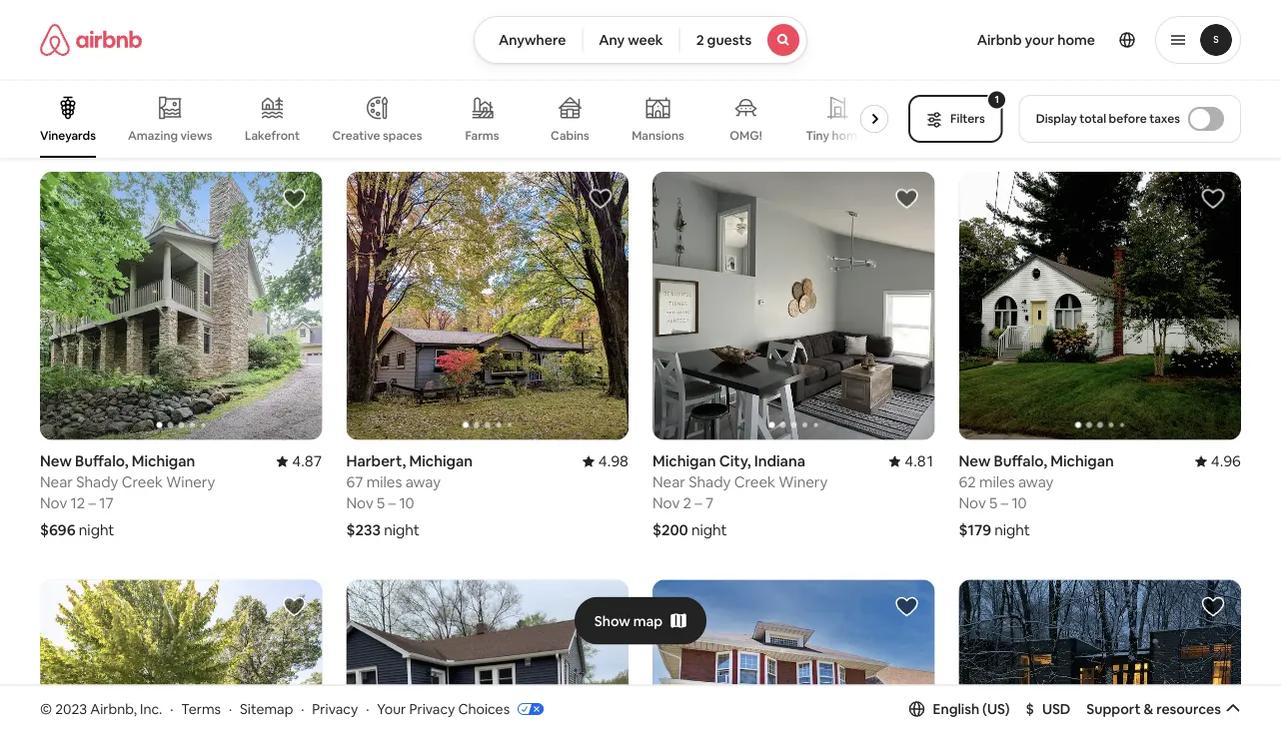 Task type: vqa. For each thing, say whether or not it's contained in the screenshot.
Donations to Airbnb.org's Donations
no



Task type: locate. For each thing, give the bounding box(es) containing it.
$
[[1026, 700, 1034, 718]]

sawyer, inside sawyer, michigan 69 miles away nov 12 – 17 $415 night
[[346, 44, 400, 63]]

12 inside sawyer, michigan 69 miles away nov 12 – 17 $415 night
[[377, 86, 391, 105]]

2 new from the left
[[959, 452, 991, 471]]

sitemap
[[240, 700, 293, 718]]

– inside michigan city, indiana near shady creek winery nov 2 – 7 $200 night
[[695, 494, 702, 513]]

near
[[40, 65, 73, 84], [959, 65, 992, 84], [40, 473, 73, 492], [653, 473, 685, 492]]

1 horizontal spatial privacy
[[409, 700, 455, 718]]

away for sawyer, michigan 69 miles away nov 12 – 17 $385
[[712, 65, 748, 84]]

5 up $134 in the top of the page
[[989, 86, 998, 105]]

night right $179
[[994, 521, 1030, 540]]

0 horizontal spatial buffalo,
[[75, 452, 128, 471]]

shady
[[76, 65, 118, 84], [995, 65, 1037, 84], [76, 473, 118, 492], [689, 473, 731, 492]]

2 guests
[[696, 31, 752, 49]]

new for near
[[40, 452, 72, 471]]

None search field
[[474, 16, 808, 64]]

winery inside michigan city, indiana near shady creek winery nov 5 – 10 $134 night
[[1085, 65, 1134, 84]]

1 horizontal spatial sawyer,
[[653, 44, 707, 63]]

away up spaces
[[406, 65, 441, 84]]

1 horizontal spatial 17
[[406, 86, 420, 105]]

miles inside sawyer, michigan 69 miles away nov 12 – 17 $415 night
[[367, 65, 403, 84]]

2 horizontal spatial 12
[[683, 86, 698, 105]]

0 horizontal spatial sawyer,
[[346, 44, 400, 63]]

away right 62
[[1018, 473, 1054, 492]]

indiana inside michigan city, indiana near shady creek winery nov 2 – 7 $200 night
[[754, 452, 805, 471]]

near inside new buffalo, michigan near shady creek winery nov 12 – 17 $696 night
[[40, 473, 73, 492]]

© 2023 airbnb, inc. ·
[[40, 700, 173, 718]]

winery inside new buffalo, michigan near shady creek winery nov 12 – 17 $696 night
[[166, 473, 215, 492]]

privacy left your
[[312, 700, 358, 718]]

night down 27
[[79, 113, 114, 132]]

nov up $415
[[346, 86, 374, 105]]

2 vertical spatial 2
[[683, 494, 692, 513]]

creek inside michigan city, indiana near shady creek winery nov 5 – 10 $134 night
[[1040, 65, 1082, 84]]

mansions
[[632, 128, 684, 143]]

spaces
[[383, 128, 422, 143]]

69 down week
[[653, 65, 670, 84]]

privacy right your
[[409, 700, 455, 718]]

1 horizontal spatial 4.94
[[1211, 44, 1241, 63]]

privacy
[[312, 700, 358, 718], [409, 700, 455, 718]]

2 sawyer, from the left
[[653, 44, 707, 63]]

0 horizontal spatial privacy
[[312, 700, 358, 718]]

– inside new buffalo, michigan 62 miles away nov 5 – 10 $179 night
[[1001, 494, 1008, 513]]

5 up $233
[[377, 494, 385, 513]]

airbnb,
[[90, 700, 137, 718]]

anywhere button
[[474, 16, 583, 64]]

4.94 for sawyer, michigan 69 miles away nov 12 – 17 $415 night
[[598, 44, 629, 63]]

city,
[[107, 44, 139, 63], [1026, 44, 1057, 63], [719, 452, 751, 471]]

2 · from the left
[[229, 700, 232, 718]]

2 horizontal spatial indiana
[[1061, 44, 1112, 63]]

near for 2
[[653, 473, 685, 492]]

night right $134 in the top of the page
[[995, 113, 1030, 132]]

miles for $385
[[673, 65, 709, 84]]

home
[[1057, 31, 1095, 49]]

2 horizontal spatial 2
[[696, 31, 704, 49]]

night inside the michigan city, indiana near shady creek winery nov 27 – dec 2 $420 night
[[79, 113, 114, 132]]

miles down 2 guests
[[673, 65, 709, 84]]

12 for $385
[[683, 86, 698, 105]]

new
[[40, 452, 72, 471], [959, 452, 991, 471]]

miles
[[367, 65, 403, 84], [673, 65, 709, 84], [366, 473, 402, 492], [979, 473, 1015, 492]]

indiana
[[142, 44, 193, 63], [1061, 44, 1112, 63], [754, 452, 805, 471]]

winery inside the michigan city, indiana near shady creek winery nov 27 – dec 2 $420 night
[[166, 65, 215, 84]]

2
[[696, 31, 704, 49], [132, 86, 141, 105], [683, 494, 692, 513]]

0 horizontal spatial 12
[[71, 494, 85, 513]]

night down 7
[[691, 521, 727, 540]]

winery for michigan city, indiana near shady creek winery nov 27 – dec 2 $420 night
[[166, 65, 215, 84]]

away inside new buffalo, michigan 62 miles away nov 5 – 10 $179 night
[[1018, 473, 1054, 492]]

week
[[628, 31, 663, 49]]

miles right 62
[[979, 473, 1015, 492]]

nov up $385
[[653, 86, 680, 105]]

indiana inside the michigan city, indiana near shady creek winery nov 27 – dec 2 $420 night
[[142, 44, 193, 63]]

©
[[40, 700, 52, 718]]

sawyer, inside sawyer, michigan 69 miles away nov 12 – 17 $385
[[653, 44, 707, 63]]

2023
[[55, 700, 87, 718]]

69 inside sawyer, michigan 69 miles away nov 12 – 17 $385
[[653, 65, 670, 84]]

10
[[1012, 86, 1027, 105], [399, 494, 414, 513], [1012, 494, 1027, 513]]

michigan inside new buffalo, michigan near shady creek winery nov 12 – 17 $696 night
[[132, 452, 195, 471]]

creek for 17
[[122, 473, 163, 492]]

harbert,
[[346, 452, 406, 471]]

indiana inside michigan city, indiana near shady creek winery nov 5 – 10 $134 night
[[1061, 44, 1112, 63]]

1 horizontal spatial 12
[[377, 86, 391, 105]]

away inside sawyer, michigan 69 miles away nov 12 – 17 $385
[[712, 65, 748, 84]]

5 up $179
[[989, 494, 998, 513]]

night right $233
[[384, 521, 419, 540]]

show map
[[594, 612, 663, 630]]

your
[[1025, 31, 1055, 49]]

1 4.94 from the left
[[598, 44, 629, 63]]

– inside sawyer, michigan 69 miles away nov 12 – 17 $385
[[701, 86, 709, 105]]

away down harbert,
[[405, 473, 441, 492]]

shady for dec
[[76, 65, 118, 84]]

2 4.94 from the left
[[1211, 44, 1241, 63]]

0 horizontal spatial 17
[[99, 494, 114, 513]]

4.94 out of 5 average rating image for sawyer, michigan 69 miles away nov 12 – 17 $415 night
[[582, 44, 629, 63]]

new inside new buffalo, michigan near shady creek winery nov 12 – 17 $696 night
[[40, 452, 72, 471]]

farms
[[465, 128, 499, 143]]

1 horizontal spatial new
[[959, 452, 991, 471]]

· right the terms link at the bottom left
[[229, 700, 232, 718]]

airbnb
[[977, 31, 1022, 49]]

5
[[989, 86, 998, 105], [377, 494, 385, 513], [989, 494, 998, 513]]

4 · from the left
[[366, 700, 369, 718]]

miles inside sawyer, michigan 69 miles away nov 12 – 17 $385
[[673, 65, 709, 84]]

indiana for michigan city, indiana near shady creek winery nov 5 – 10 $134 night
[[1061, 44, 1112, 63]]

1 horizontal spatial 2
[[683, 494, 692, 513]]

$415
[[346, 113, 379, 132]]

12 up $385
[[683, 86, 698, 105]]

group
[[40, 80, 896, 158], [40, 172, 322, 440], [346, 172, 629, 440], [653, 172, 935, 440], [959, 172, 1241, 440], [40, 580, 322, 733], [346, 580, 629, 733], [653, 580, 935, 733], [959, 580, 1241, 733]]

miles inside harbert, michigan 67 miles away nov 5 – 10 $233 night
[[366, 473, 402, 492]]

near up the $696
[[40, 473, 73, 492]]

away
[[406, 65, 441, 84], [712, 65, 748, 84], [405, 473, 441, 492], [1018, 473, 1054, 492]]

2 horizontal spatial 17
[[712, 86, 726, 105]]

– inside sawyer, michigan 69 miles away nov 12 – 17 $415 night
[[395, 86, 402, 105]]

1 sawyer, from the left
[[346, 44, 400, 63]]

near inside the michigan city, indiana near shady creek winery nov 27 – dec 2 $420 night
[[40, 65, 73, 84]]

michigan
[[40, 44, 103, 63], [404, 44, 467, 63], [710, 44, 773, 63], [959, 44, 1022, 63], [132, 452, 195, 471], [409, 452, 473, 471], [653, 452, 716, 471], [1050, 452, 1114, 471]]

4.96 out of 5 average rating image
[[1195, 452, 1241, 471]]

creek
[[122, 65, 163, 84], [1040, 65, 1082, 84], [122, 473, 163, 492], [734, 473, 775, 492]]

shady inside new buffalo, michigan near shady creek winery nov 12 – 17 $696 night
[[76, 473, 118, 492]]

english (us) button
[[909, 700, 1010, 718]]

4.94
[[598, 44, 629, 63], [1211, 44, 1241, 63]]

away for harbert, michigan 67 miles away nov 5 – 10 $233 night
[[405, 473, 441, 492]]

buffalo, inside new buffalo, michigan 62 miles away nov 5 – 10 $179 night
[[994, 452, 1047, 471]]

· left privacy link
[[301, 700, 304, 718]]

69 inside sawyer, michigan 69 miles away nov 12 – 17 $415 night
[[346, 65, 364, 84]]

shady for 10
[[995, 65, 1037, 84]]

· right inc.
[[170, 700, 173, 718]]

near up 27
[[40, 65, 73, 84]]

creek inside the michigan city, indiana near shady creek winery nov 27 – dec 2 $420 night
[[122, 65, 163, 84]]

miles for $415
[[367, 65, 403, 84]]

17 inside sawyer, michigan 69 miles away nov 12 – 17 $415 night
[[406, 86, 420, 105]]

1 horizontal spatial indiana
[[754, 452, 805, 471]]

0 horizontal spatial 4.94 out of 5 average rating image
[[582, 44, 629, 63]]

city, for dec
[[107, 44, 139, 63]]

michigan inside sawyer, michigan 69 miles away nov 12 – 17 $415 night
[[404, 44, 467, 63]]

12 up the $696
[[71, 494, 85, 513]]

creek inside michigan city, indiana near shady creek winery nov 2 – 7 $200 night
[[734, 473, 775, 492]]

city, for 7
[[719, 452, 751, 471]]

1 horizontal spatial 69
[[653, 65, 670, 84]]

your privacy choices
[[377, 700, 510, 718]]

2 left guests
[[696, 31, 704, 49]]

1 horizontal spatial city,
[[719, 452, 751, 471]]

1 horizontal spatial 4.94 out of 5 average rating image
[[1195, 44, 1241, 63]]

near down airbnb
[[959, 65, 992, 84]]

17 for $415
[[406, 86, 420, 105]]

add to wishlist: new buffalo, michigan image
[[1201, 187, 1225, 211], [589, 595, 613, 619]]

2 left 7
[[683, 494, 692, 513]]

2 4.94 out of 5 average rating image from the left
[[1195, 44, 1241, 63]]

harbert, michigan 67 miles away nov 5 – 10 $233 night
[[346, 452, 473, 540]]

17 inside sawyer, michigan 69 miles away nov 12 – 17 $385
[[712, 86, 726, 105]]

0 vertical spatial add to wishlist: new buffalo, michigan image
[[1201, 187, 1225, 211]]

terms
[[181, 700, 221, 718]]

buffalo, for miles
[[994, 452, 1047, 471]]

sawyer,
[[346, 44, 400, 63], [653, 44, 707, 63]]

michigan inside new buffalo, michigan 62 miles away nov 5 – 10 $179 night
[[1050, 452, 1114, 471]]

12 inside sawyer, michigan 69 miles away nov 12 – 17 $385
[[683, 86, 698, 105]]

12 up $415
[[377, 86, 391, 105]]

resources
[[1156, 700, 1221, 718]]

10 inside harbert, michigan 67 miles away nov 5 – 10 $233 night
[[399, 494, 414, 513]]

michigan city, indiana near shady creek winery nov 2 – 7 $200 night
[[653, 452, 828, 540]]

new inside new buffalo, michigan 62 miles away nov 5 – 10 $179 night
[[959, 452, 991, 471]]

0 horizontal spatial 4.94
[[598, 44, 629, 63]]

creek inside new buffalo, michigan near shady creek winery nov 12 – 17 $696 night
[[122, 473, 163, 492]]

night inside michigan city, indiana near shady creek winery nov 5 – 10 $134 night
[[995, 113, 1030, 132]]

new up 62
[[959, 452, 991, 471]]

night inside sawyer, michigan 69 miles away nov 12 – 17 $415 night
[[382, 113, 417, 132]]

nov up the $696
[[40, 494, 67, 513]]

buffalo,
[[75, 452, 128, 471], [994, 452, 1047, 471]]

shady for 17
[[76, 473, 118, 492]]

2 horizontal spatial city,
[[1026, 44, 1057, 63]]

0 vertical spatial 2
[[696, 31, 704, 49]]

1 69 from the left
[[346, 65, 364, 84]]

near up $200
[[653, 473, 685, 492]]

nov inside michigan city, indiana near shady creek winery nov 5 – 10 $134 night
[[959, 86, 986, 105]]

17 for $385
[[712, 86, 726, 105]]

67
[[346, 473, 363, 492]]

miles inside new buffalo, michigan 62 miles away nov 5 – 10 $179 night
[[979, 473, 1015, 492]]

12 inside new buffalo, michigan near shady creek winery nov 12 – 17 $696 night
[[71, 494, 85, 513]]

winery inside michigan city, indiana near shady creek winery nov 2 – 7 $200 night
[[779, 473, 828, 492]]

nov inside sawyer, michigan 69 miles away nov 12 – 17 $415 night
[[346, 86, 374, 105]]

nov down 62
[[959, 494, 986, 513]]

sawyer, for sawyer, michigan 69 miles away nov 12 – 17 $415 night
[[346, 44, 400, 63]]

michigan inside the michigan city, indiana near shady creek winery nov 27 – dec 2 $420 night
[[40, 44, 103, 63]]

away down guests
[[712, 65, 748, 84]]

1 vertical spatial 2
[[132, 86, 141, 105]]

night inside harbert, michigan 67 miles away nov 5 – 10 $233 night
[[384, 521, 419, 540]]

shady inside michigan city, indiana near shady creek winery nov 2 – 7 $200 night
[[689, 473, 731, 492]]

1 buffalo, from the left
[[75, 452, 128, 471]]

show map button
[[574, 597, 707, 645]]

3 · from the left
[[301, 700, 304, 718]]

4.81
[[905, 452, 935, 471]]

tiny
[[806, 128, 829, 143]]

english (us)
[[933, 700, 1010, 718]]

1 new from the left
[[40, 452, 72, 471]]

creek for dec
[[122, 65, 163, 84]]

2 guests button
[[679, 16, 808, 64]]

10 inside new buffalo, michigan 62 miles away nov 5 – 10 $179 night
[[1012, 494, 1027, 513]]

new up the $696
[[40, 452, 72, 471]]

nov
[[40, 86, 67, 105], [346, 86, 374, 105], [653, 86, 680, 105], [959, 86, 986, 105], [40, 494, 67, 513], [346, 494, 374, 513], [653, 494, 680, 513], [959, 494, 986, 513]]

near inside michigan city, indiana near shady creek winery nov 2 – 7 $200 night
[[653, 473, 685, 492]]

near for 12
[[40, 473, 73, 492]]

2 right dec
[[132, 86, 141, 105]]

display total before taxes
[[1036, 111, 1180, 126]]

0 horizontal spatial 69
[[346, 65, 364, 84]]

indiana for michigan city, indiana near shady creek winery nov 2 – 7 $200 night
[[754, 452, 805, 471]]

buffalo, inside new buffalo, michigan near shady creek winery nov 12 – 17 $696 night
[[75, 452, 128, 471]]

·
[[170, 700, 173, 718], [229, 700, 232, 718], [301, 700, 304, 718], [366, 700, 369, 718]]

· left your
[[366, 700, 369, 718]]

near inside michigan city, indiana near shady creek winery nov 5 – 10 $134 night
[[959, 65, 992, 84]]

0 horizontal spatial new
[[40, 452, 72, 471]]

0 horizontal spatial city,
[[107, 44, 139, 63]]

any
[[599, 31, 625, 49]]

creative
[[332, 128, 380, 143]]

miles for $233
[[366, 473, 402, 492]]

shady inside michigan city, indiana near shady creek winery nov 5 – 10 $134 night
[[995, 65, 1037, 84]]

nov left 27
[[40, 86, 67, 105]]

nov up $200
[[653, 494, 680, 513]]

17
[[406, 86, 420, 105], [712, 86, 726, 105], [99, 494, 114, 513]]

away inside sawyer, michigan 69 miles away nov 12 – 17 $415 night
[[406, 65, 441, 84]]

night right $415
[[382, 113, 417, 132]]

2 69 from the left
[[653, 65, 670, 84]]

city, inside the michigan city, indiana near shady creek winery nov 27 – dec 2 $420 night
[[107, 44, 139, 63]]

5 inside michigan city, indiana near shady creek winery nov 5 – 10 $134 night
[[989, 86, 998, 105]]

1 horizontal spatial buffalo,
[[994, 452, 1047, 471]]

night right the $696
[[79, 521, 114, 540]]

nov inside sawyer, michigan 69 miles away nov 12 – 17 $385
[[653, 86, 680, 105]]

miles up $415
[[367, 65, 403, 84]]

4.94 out of 5 average rating image
[[582, 44, 629, 63], [1195, 44, 1241, 63]]

2 buffalo, from the left
[[994, 452, 1047, 471]]

before
[[1109, 111, 1147, 126]]

–
[[90, 86, 98, 105], [395, 86, 402, 105], [701, 86, 709, 105], [1001, 86, 1008, 105], [88, 494, 96, 513], [388, 494, 396, 513], [695, 494, 702, 513], [1001, 494, 1008, 513]]

add to wishlist: michigan city, indiana image
[[895, 187, 919, 211], [282, 595, 306, 619], [895, 595, 919, 619], [1201, 595, 1225, 619]]

2 privacy from the left
[[409, 700, 455, 718]]

nov down 67
[[346, 494, 374, 513]]

4.81 out of 5 average rating image
[[889, 452, 935, 471]]

away inside harbert, michigan 67 miles away nov 5 – 10 $233 night
[[405, 473, 441, 492]]

0 horizontal spatial add to wishlist: new buffalo, michigan image
[[589, 595, 613, 619]]

nov inside new buffalo, michigan near shady creek winery nov 12 – 17 $696 night
[[40, 494, 67, 513]]

night
[[79, 113, 114, 132], [382, 113, 417, 132], [995, 113, 1030, 132], [79, 521, 114, 540], [384, 521, 419, 540], [691, 521, 727, 540], [994, 521, 1030, 540]]

nov up 'filters'
[[959, 86, 986, 105]]

michigan city, indiana near shady creek winery nov 5 – 10 $134 night
[[959, 44, 1134, 132]]

shady inside the michigan city, indiana near shady creek winery nov 27 – dec 2 $420 night
[[76, 65, 118, 84]]

0 horizontal spatial indiana
[[142, 44, 193, 63]]

1 4.94 out of 5 average rating image from the left
[[582, 44, 629, 63]]

map
[[633, 612, 663, 630]]

69
[[346, 65, 364, 84], [653, 65, 670, 84]]

michigan city, indiana near shady creek winery nov 27 – dec 2 $420 night
[[40, 44, 215, 132]]

city, inside michigan city, indiana near shady creek winery nov 5 – 10 $134 night
[[1026, 44, 1057, 63]]

profile element
[[831, 0, 1241, 80]]

69 up $415
[[346, 65, 364, 84]]

michigan inside harbert, michigan 67 miles away nov 5 – 10 $233 night
[[409, 452, 473, 471]]

2 inside the michigan city, indiana near shady creek winery nov 27 – dec 2 $420 night
[[132, 86, 141, 105]]

miles down harbert,
[[366, 473, 402, 492]]

1 horizontal spatial add to wishlist: new buffalo, michigan image
[[1201, 187, 1225, 211]]

near for 27
[[40, 65, 73, 84]]

nov inside harbert, michigan 67 miles away nov 5 – 10 $233 night
[[346, 494, 374, 513]]

city, inside michigan city, indiana near shady creek winery nov 2 – 7 $200 night
[[719, 452, 751, 471]]

0 horizontal spatial 2
[[132, 86, 141, 105]]



Task type: describe. For each thing, give the bounding box(es) containing it.
away for sawyer, michigan 69 miles away nov 12 – 17 $415 night
[[406, 65, 441, 84]]

views
[[180, 128, 212, 143]]

buffalo, for shady
[[75, 452, 128, 471]]

winery for new buffalo, michigan near shady creek winery nov 12 – 17 $696 night
[[166, 473, 215, 492]]

69 for sawyer, michigan 69 miles away nov 12 – 17 $415 night
[[346, 65, 364, 84]]

support
[[1087, 700, 1141, 718]]

4.87
[[292, 452, 322, 471]]

privacy inside your privacy choices link
[[409, 700, 455, 718]]

new for 62
[[959, 452, 991, 471]]

$134
[[959, 113, 992, 132]]

5 inside new buffalo, michigan 62 miles away nov 5 – 10 $179 night
[[989, 494, 998, 513]]

$200
[[653, 521, 688, 540]]

taxes
[[1149, 111, 1180, 126]]

michigan inside sawyer, michigan 69 miles away nov 12 – 17 $385
[[710, 44, 773, 63]]

guests
[[707, 31, 752, 49]]

10 inside michigan city, indiana near shady creek winery nov 5 – 10 $134 night
[[1012, 86, 1027, 105]]

$420
[[40, 113, 75, 132]]

nov inside new buffalo, michigan 62 miles away nov 5 – 10 $179 night
[[959, 494, 986, 513]]

4.96
[[1211, 452, 1241, 471]]

creative spaces
[[332, 128, 422, 143]]

4.98 out of 5 average rating image
[[582, 452, 629, 471]]

sawyer, michigan 69 miles away nov 12 – 17 $385
[[653, 44, 773, 132]]

cabins
[[551, 128, 589, 143]]

4.98
[[598, 452, 629, 471]]

1 · from the left
[[170, 700, 173, 718]]

amazing
[[128, 128, 178, 143]]

– inside harbert, michigan 67 miles away nov 5 – 10 $233 night
[[388, 494, 396, 513]]

$ usd
[[1026, 700, 1071, 718]]

inc.
[[140, 700, 162, 718]]

support & resources button
[[1087, 700, 1241, 718]]

$696
[[40, 521, 75, 540]]

2 inside michigan city, indiana near shady creek winery nov 2 – 7 $200 night
[[683, 494, 692, 513]]

62
[[959, 473, 976, 492]]

winery for michigan city, indiana near shady creek winery nov 5 – 10 $134 night
[[1085, 65, 1134, 84]]

5 inside harbert, michigan 67 miles away nov 5 – 10 $233 night
[[377, 494, 385, 513]]

your privacy choices link
[[377, 700, 544, 719]]

night inside new buffalo, michigan near shady creek winery nov 12 – 17 $696 night
[[79, 521, 114, 540]]

none search field containing anywhere
[[474, 16, 808, 64]]

airbnb your home link
[[965, 19, 1107, 61]]

new buffalo, michigan 62 miles away nov 5 – 10 $179 night
[[959, 452, 1114, 540]]

– inside new buffalo, michigan near shady creek winery nov 12 – 17 $696 night
[[88, 494, 96, 513]]

michigan inside michigan city, indiana near shady creek winery nov 5 – 10 $134 night
[[959, 44, 1022, 63]]

privacy link
[[312, 700, 358, 718]]

your
[[377, 700, 406, 718]]

night inside michigan city, indiana near shady creek winery nov 2 – 7 $200 night
[[691, 521, 727, 540]]

night inside new buffalo, michigan 62 miles away nov 5 – 10 $179 night
[[994, 521, 1030, 540]]

creek for 10
[[1040, 65, 1082, 84]]

$233
[[346, 521, 381, 540]]

choices
[[458, 700, 510, 718]]

homes
[[832, 128, 870, 143]]

12 for $415
[[377, 86, 391, 105]]

new buffalo, michigan near shady creek winery nov 12 – 17 $696 night
[[40, 452, 215, 540]]

terms link
[[181, 700, 221, 718]]

indiana for michigan city, indiana near shady creek winery nov 27 – dec 2 $420 night
[[142, 44, 193, 63]]

27
[[71, 86, 87, 105]]

add to wishlist: harbert, michigan image
[[589, 187, 613, 211]]

add to wishlist: new buffalo, michigan image
[[282, 187, 306, 211]]

display total before taxes button
[[1019, 95, 1241, 143]]

airbnb your home
[[977, 31, 1095, 49]]

– inside michigan city, indiana near shady creek winery nov 5 – 10 $134 night
[[1001, 86, 1008, 105]]

city, for 10
[[1026, 44, 1057, 63]]

sitemap link
[[240, 700, 293, 718]]

2 inside button
[[696, 31, 704, 49]]

&
[[1144, 700, 1153, 718]]

69 for sawyer, michigan 69 miles away nov 12 – 17 $385
[[653, 65, 670, 84]]

1 vertical spatial add to wishlist: new buffalo, michigan image
[[589, 595, 613, 619]]

support & resources
[[1087, 700, 1221, 718]]

$385
[[653, 113, 687, 132]]

total
[[1080, 111, 1106, 126]]

english
[[933, 700, 979, 718]]

1 privacy from the left
[[312, 700, 358, 718]]

(us)
[[982, 700, 1010, 718]]

vineyards
[[40, 128, 96, 143]]

creek for 7
[[734, 473, 775, 492]]

display
[[1036, 111, 1077, 126]]

– inside the michigan city, indiana near shady creek winery nov 27 – dec 2 $420 night
[[90, 86, 98, 105]]

shady for 7
[[689, 473, 731, 492]]

lakefront
[[245, 128, 300, 143]]

nov inside the michigan city, indiana near shady creek winery nov 27 – dec 2 $420 night
[[40, 86, 67, 105]]

amazing views
[[128, 128, 212, 143]]

nov inside michigan city, indiana near shady creek winery nov 2 – 7 $200 night
[[653, 494, 680, 513]]

any week
[[599, 31, 663, 49]]

4.87 out of 5 average rating image
[[276, 452, 322, 471]]

dec
[[101, 86, 129, 105]]

7
[[706, 494, 714, 513]]

$179
[[959, 521, 991, 540]]

filters
[[950, 111, 985, 126]]

any week button
[[582, 16, 680, 64]]

terms · sitemap · privacy ·
[[181, 700, 369, 718]]

show
[[594, 612, 630, 630]]

filters button
[[908, 95, 1003, 143]]

17 inside new buffalo, michigan near shady creek winery nov 12 – 17 $696 night
[[99, 494, 114, 513]]

4.94 for michigan city, indiana near shady creek winery nov 5 – 10 $134 night
[[1211, 44, 1241, 63]]

sawyer, for sawyer, michigan 69 miles away nov 12 – 17 $385
[[653, 44, 707, 63]]

winery for michigan city, indiana near shady creek winery nov 2 – 7 $200 night
[[779, 473, 828, 492]]

usd
[[1042, 700, 1071, 718]]

group containing amazing views
[[40, 80, 896, 158]]

sawyer, michigan 69 miles away nov 12 – 17 $415 night
[[346, 44, 467, 132]]

anywhere
[[499, 31, 566, 49]]

omg!
[[730, 128, 762, 143]]

tiny homes
[[806, 128, 870, 143]]

near for 5
[[959, 65, 992, 84]]

michigan inside michigan city, indiana near shady creek winery nov 2 – 7 $200 night
[[653, 452, 716, 471]]

4.94 out of 5 average rating image for michigan city, indiana near shady creek winery nov 5 – 10 $134 night
[[1195, 44, 1241, 63]]



